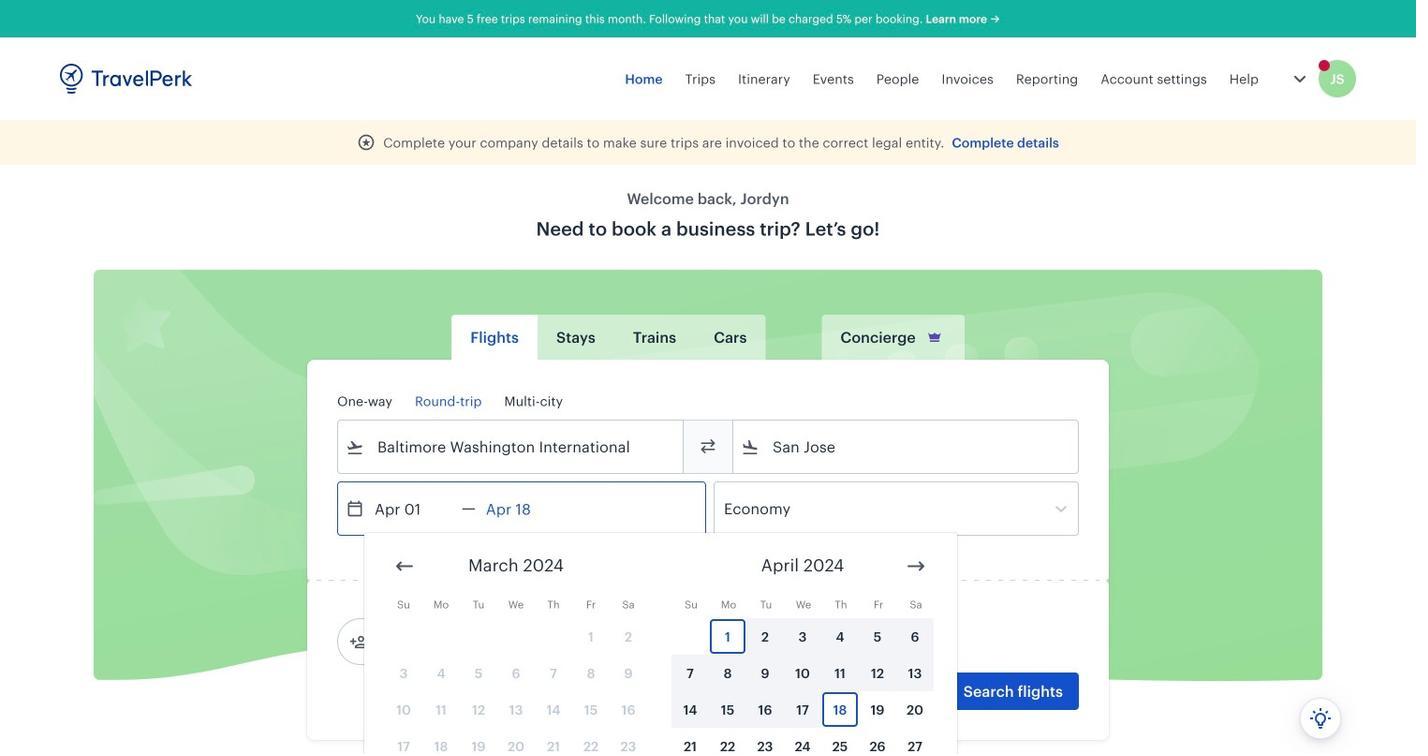 Task type: describe. For each thing, give the bounding box(es) containing it.
Add first traveler search field
[[368, 627, 563, 657]]

move forward to switch to the next month. image
[[905, 555, 927, 578]]

From search field
[[364, 432, 659, 462]]

Depart text field
[[364, 482, 462, 535]]

calendar application
[[364, 533, 1416, 754]]



Task type: locate. For each thing, give the bounding box(es) containing it.
move backward to switch to the previous month. image
[[393, 555, 416, 578]]

To search field
[[760, 432, 1054, 462]]

Return text field
[[476, 482, 573, 535]]



